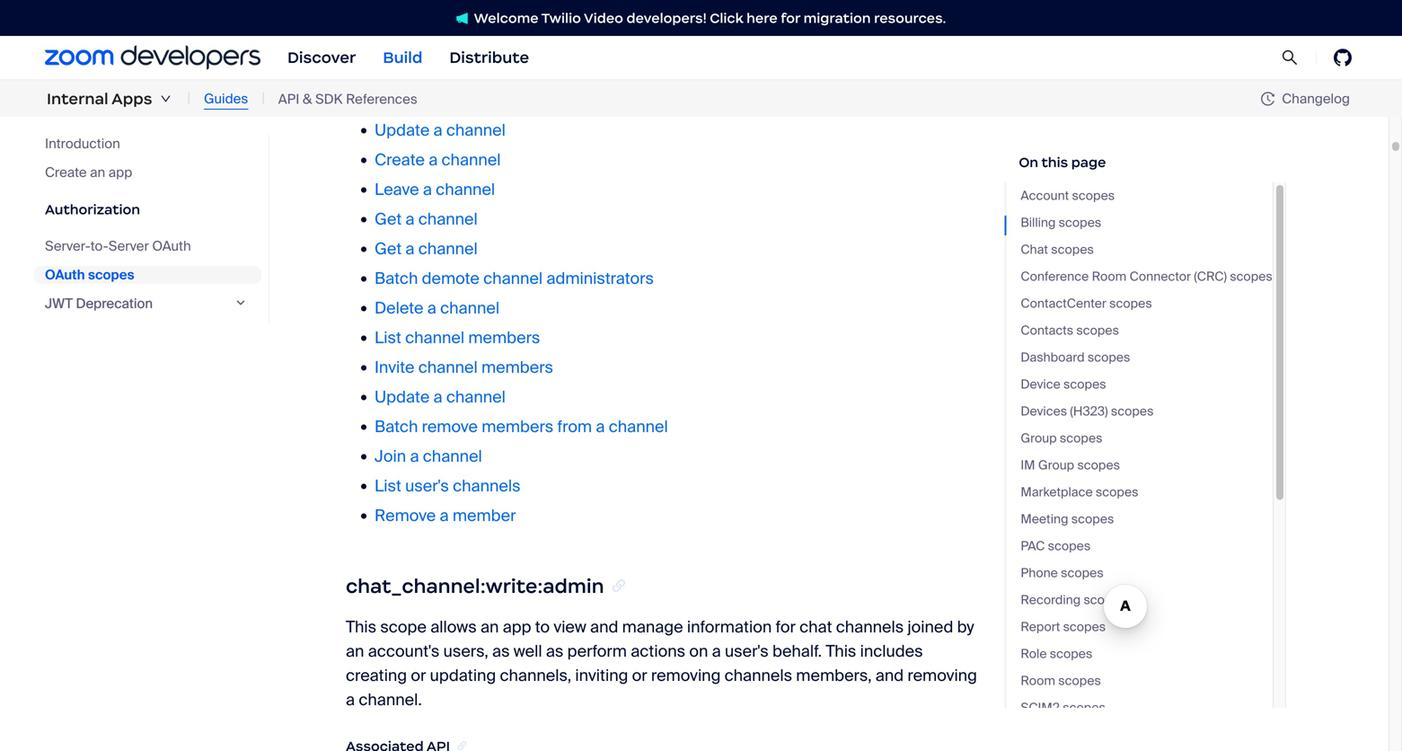 Task type: vqa. For each thing, say whether or not it's contained in the screenshot.
'400' on the top left
no



Task type: describe. For each thing, give the bounding box(es) containing it.
channel up leave a channel link
[[442, 150, 501, 170]]

page
[[1072, 154, 1107, 171]]

meeting
[[1021, 511, 1069, 528]]

channel down the create a channel link
[[436, 179, 495, 200]]

1 horizontal spatial oauth
[[152, 237, 191, 255]]

introduction
[[45, 135, 120, 152]]

allows
[[431, 617, 477, 637]]

account scopes
[[1021, 187, 1115, 204]]

create inside menu
[[45, 164, 87, 181]]

includes
[[861, 641, 923, 662]]

scope
[[380, 617, 427, 637]]

0 horizontal spatial this
[[346, 617, 377, 637]]

scopes for contactcenter scopes
[[1110, 295, 1153, 312]]

2 get a channel link from the top
[[375, 238, 478, 259]]

actions
[[631, 641, 686, 662]]

twilio
[[542, 9, 581, 27]]

im group scopes
[[1021, 457, 1121, 474]]

on
[[690, 641, 708, 662]]

role scopes link
[[1021, 644, 1273, 664]]

jwt deprecation
[[45, 295, 153, 312]]

contacts scopes
[[1021, 322, 1120, 339]]

2 batch from the top
[[375, 416, 418, 437]]

account
[[1021, 187, 1070, 204]]

welcome
[[474, 9, 539, 27]]

contacts
[[1021, 322, 1074, 339]]

well
[[514, 641, 542, 662]]

meeting scopes link
[[1021, 510, 1273, 529]]

link 45deg image
[[456, 738, 469, 751]]

chat
[[800, 617, 833, 637]]

scopes for meeting scopes
[[1072, 511, 1115, 528]]

delete
[[375, 298, 424, 318]]

device
[[1021, 376, 1061, 393]]

channel down delete a channel link
[[405, 327, 465, 348]]

2 update a channel link from the top
[[375, 387, 506, 407]]

1 list from the top
[[375, 327, 402, 348]]

account's
[[368, 641, 440, 662]]

create inside the update a channel create a channel leave a channel get a channel get a channel batch demote channel administrators delete a channel list channel members invite channel members update a channel batch remove members from a channel join a channel list user's channels remove a member
[[375, 150, 425, 170]]

phone
[[1021, 565, 1058, 581]]

chat scopes
[[1021, 241, 1094, 258]]

room scopes link
[[1021, 671, 1273, 691]]

channel down invite channel members link
[[446, 387, 506, 407]]

for inside this scope allows an app to view and manage information for chat channels joined by an account's users, as well as perform actions on a user's behalf. this includes creating or updating channels, inviting or removing channels members, and removing a channel.
[[776, 617, 796, 637]]

creating
[[346, 665, 407, 686]]

contactcenter scopes link
[[1021, 294, 1273, 314]]

conference room connector (crc) scopes
[[1021, 268, 1273, 285]]

channels,
[[500, 665, 572, 686]]

scopes for dashboard scopes
[[1088, 349, 1131, 366]]

1 as from the left
[[492, 641, 510, 662]]

recording
[[1021, 592, 1081, 608]]

a down the creating
[[346, 690, 355, 710]]

channel up list channel members link
[[440, 298, 500, 318]]

2 as from the left
[[546, 641, 564, 662]]

1 removing from the left
[[651, 665, 721, 686]]

this scope allows an app to view and manage information for chat channels joined by an account's users, as well as perform actions on a user's behalf. this includes creating or updating channels, inviting or removing channels members, and removing a channel.
[[346, 617, 978, 710]]

conference
[[1021, 268, 1089, 285]]

github image
[[1334, 49, 1352, 66]]

batch demote channel administrators link
[[375, 268, 654, 289]]

scim2 scopes
[[1021, 700, 1106, 716]]

welcome twilio video developers! click here for migration resources.
[[474, 9, 947, 27]]

0 vertical spatial for
[[781, 9, 801, 27]]

update a channel create a channel leave a channel get a channel get a channel batch demote channel administrators delete a channel list channel members invite channel members update a channel batch remove members from a channel join a channel list user's channels remove a member
[[375, 120, 668, 526]]

remove
[[422, 416, 478, 437]]

changelog
[[1283, 90, 1351, 107]]

link 45deg image
[[610, 574, 628, 598]]

scopes for phone scopes
[[1061, 565, 1104, 581]]

internal
[[47, 89, 108, 109]]

invite
[[375, 357, 415, 378]]

marketplace scopes link
[[1021, 483, 1273, 502]]

from
[[558, 416, 592, 437]]

0 vertical spatial app
[[109, 164, 132, 181]]

github image
[[1334, 49, 1352, 66]]

perform
[[568, 641, 627, 662]]

channel right from at the left
[[609, 416, 668, 437]]

room inside room scopes link
[[1021, 673, 1056, 689]]

create an app
[[45, 164, 132, 181]]

channel down remove
[[423, 446, 482, 467]]

api
[[278, 90, 300, 108]]

channel right demote
[[484, 268, 543, 289]]

invite channel members link
[[375, 357, 554, 378]]

a up delete
[[406, 238, 415, 259]]

notification image
[[456, 12, 474, 25]]

meeting scopes
[[1021, 511, 1115, 528]]

scopes for contacts scopes
[[1077, 322, 1120, 339]]

deprecation
[[76, 295, 153, 312]]

0 horizontal spatial an
[[90, 164, 105, 181]]

app inside this scope allows an app to view and manage information for chat channels joined by an account's users, as well as perform actions on a user's behalf. this includes creating or updating channels, inviting or removing channels members, and removing a channel.
[[503, 617, 532, 637]]

0 vertical spatial group
[[1021, 430, 1057, 447]]

to
[[535, 617, 550, 637]]

to-
[[90, 237, 108, 255]]

account scopes link
[[1021, 186, 1273, 206]]

room inside conference room connector (crc) scopes link
[[1092, 268, 1127, 285]]

contacts scopes link
[[1021, 321, 1273, 341]]

scopes for account scopes
[[1073, 187, 1115, 204]]

oauth scopes
[[45, 266, 134, 284]]

device scopes link
[[1021, 375, 1273, 395]]

scopes for scim2 scopes
[[1063, 700, 1106, 716]]

2 horizontal spatial an
[[481, 617, 499, 637]]

recording scopes link
[[1021, 590, 1273, 610]]

zoom developer logo image
[[45, 45, 261, 70]]

chat_channel:write:admin
[[346, 574, 604, 598]]

leave a channel link
[[375, 179, 495, 200]]

manage
[[622, 617, 683, 637]]

channel down leave a channel link
[[419, 209, 478, 229]]

on this page
[[1019, 154, 1107, 171]]

&
[[303, 90, 312, 108]]

migration
[[804, 9, 871, 27]]

demote
[[422, 268, 480, 289]]

pac scopes
[[1021, 538, 1091, 554]]

apps
[[112, 89, 152, 109]]

server-
[[45, 237, 90, 255]]

sdk
[[315, 90, 343, 108]]

a up leave a channel link
[[429, 150, 438, 170]]

2 horizontal spatial channels
[[836, 617, 904, 637]]

join
[[375, 446, 406, 467]]

notification image
[[456, 12, 469, 25]]

inviting
[[575, 665, 628, 686]]

role scopes
[[1021, 646, 1093, 662]]

chat
[[1021, 241, 1049, 258]]

welcome twilio video developers! click here for migration resources. link
[[438, 9, 965, 27]]



Task type: locate. For each thing, give the bounding box(es) containing it.
down image
[[160, 93, 171, 104]]

or down actions
[[632, 665, 648, 686]]

1 or from the left
[[411, 665, 426, 686]]

for up behalf. on the right bottom of the page
[[776, 617, 796, 637]]

1 horizontal spatial as
[[546, 641, 564, 662]]

recording scopes
[[1021, 592, 1127, 608]]

a up remove
[[434, 387, 443, 407]]

user's
[[405, 476, 449, 496], [725, 641, 769, 662]]

scopes for recording scopes
[[1084, 592, 1127, 608]]

scopes up devices (h323) scopes
[[1064, 376, 1107, 393]]

role
[[1021, 646, 1047, 662]]

information
[[687, 617, 772, 637]]

1 update from the top
[[375, 120, 430, 141]]

(crc)
[[1195, 268, 1227, 285]]

group scopes
[[1021, 430, 1103, 447]]

batch remove members from a channel link
[[375, 416, 668, 437]]

update down invite
[[375, 387, 430, 407]]

scopes down conference room connector (crc) scopes link
[[1110, 295, 1153, 312]]

0 horizontal spatial removing
[[651, 665, 721, 686]]

1 vertical spatial an
[[481, 617, 499, 637]]

group scopes link
[[1021, 429, 1273, 448]]

a right on
[[712, 641, 721, 662]]

scopes up marketplace scopes
[[1078, 457, 1121, 474]]

and
[[590, 617, 619, 637], [876, 665, 904, 686]]

for
[[781, 9, 801, 27], [776, 617, 796, 637]]

2 vertical spatial channels
[[725, 665, 793, 686]]

changelog link
[[1261, 90, 1351, 107]]

channel up the create a channel link
[[446, 120, 506, 141]]

0 vertical spatial get a channel link
[[375, 209, 478, 229]]

1 vertical spatial oauth
[[45, 266, 85, 284]]

1 get from the top
[[375, 209, 402, 229]]

delete a channel link
[[375, 298, 500, 318]]

a up the create a channel link
[[434, 120, 443, 141]]

device scopes
[[1021, 376, 1107, 393]]

0 horizontal spatial or
[[411, 665, 426, 686]]

billing
[[1021, 214, 1056, 231]]

channel up demote
[[419, 238, 478, 259]]

scopes for chat scopes
[[1052, 241, 1094, 258]]

video
[[584, 9, 624, 27]]

get a channel link
[[375, 209, 478, 229], [375, 238, 478, 259]]

a right from at the left
[[596, 416, 605, 437]]

administrators
[[547, 268, 654, 289]]

0 vertical spatial list
[[375, 327, 402, 348]]

2 vertical spatial members
[[482, 416, 554, 437]]

scopes up deprecation
[[88, 266, 134, 284]]

scopes for group scopes
[[1060, 430, 1103, 447]]

1 horizontal spatial or
[[632, 665, 648, 686]]

behalf.
[[773, 641, 822, 662]]

list
[[375, 327, 402, 348], [375, 476, 402, 496]]

1 vertical spatial user's
[[725, 641, 769, 662]]

channel.
[[359, 690, 422, 710]]

scopes down the "contactcenter scopes"
[[1077, 322, 1120, 339]]

1 get a channel link from the top
[[375, 209, 478, 229]]

scim2
[[1021, 700, 1060, 716]]

for right here
[[781, 9, 801, 27]]

list channel members link
[[375, 327, 540, 348]]

0 horizontal spatial room
[[1021, 673, 1056, 689]]

joined
[[908, 617, 954, 637]]

as left well
[[492, 641, 510, 662]]

menu containing introduction
[[34, 135, 270, 324]]

1 vertical spatial get
[[375, 238, 402, 259]]

0 horizontal spatial oauth
[[45, 266, 85, 284]]

1 horizontal spatial create
[[375, 150, 425, 170]]

0 horizontal spatial user's
[[405, 476, 449, 496]]

scopes inside menu
[[88, 266, 134, 284]]

join a channel link
[[375, 446, 482, 467]]

a down "list user's channels" link
[[440, 505, 449, 526]]

0 vertical spatial this
[[346, 617, 377, 637]]

0 vertical spatial members
[[468, 327, 540, 348]]

channel
[[446, 120, 506, 141], [442, 150, 501, 170], [436, 179, 495, 200], [419, 209, 478, 229], [419, 238, 478, 259], [484, 268, 543, 289], [440, 298, 500, 318], [405, 327, 465, 348], [419, 357, 478, 378], [446, 387, 506, 407], [609, 416, 668, 437], [423, 446, 482, 467]]

update down references
[[375, 120, 430, 141]]

dashboard
[[1021, 349, 1085, 366]]

1 horizontal spatial and
[[876, 665, 904, 686]]

search image
[[1282, 49, 1299, 66], [1282, 49, 1299, 66]]

removing
[[651, 665, 721, 686], [908, 665, 978, 686]]

by
[[958, 617, 975, 637]]

scopes down recording scopes in the bottom right of the page
[[1064, 619, 1106, 635]]

scopes for role scopes
[[1050, 646, 1093, 662]]

0 vertical spatial and
[[590, 617, 619, 637]]

user's down the join a channel link
[[405, 476, 449, 496]]

0 vertical spatial channels
[[453, 476, 521, 496]]

scopes down the meeting scopes
[[1048, 538, 1091, 554]]

phone scopes link
[[1021, 563, 1273, 583]]

remove a member link
[[375, 505, 516, 526]]

a down leave
[[406, 209, 415, 229]]

0 horizontal spatial app
[[109, 164, 132, 181]]

members up batch remove members from a channel 'link'
[[482, 357, 554, 378]]

0 vertical spatial get
[[375, 209, 402, 229]]

or
[[411, 665, 426, 686], [632, 665, 648, 686]]

1 vertical spatial get a channel link
[[375, 238, 478, 259]]

2 vertical spatial an
[[346, 641, 364, 662]]

api & sdk references
[[278, 90, 418, 108]]

scopes down im group scopes link
[[1096, 484, 1139, 501]]

chat scopes link
[[1021, 240, 1273, 260]]

scopes down device scopes link
[[1112, 403, 1154, 420]]

scopes down phone scopes "link" at the right of page
[[1084, 592, 1127, 608]]

scopes for oauth scopes
[[88, 266, 134, 284]]

this
[[1042, 154, 1069, 171]]

scopes inside "link"
[[1110, 295, 1153, 312]]

a right leave
[[423, 179, 432, 200]]

and down "includes"
[[876, 665, 904, 686]]

2 list from the top
[[375, 476, 402, 496]]

internal apps
[[47, 89, 152, 109]]

update
[[375, 120, 430, 141], [375, 387, 430, 407]]

channels down behalf. on the right bottom of the page
[[725, 665, 793, 686]]

scopes right (crc)
[[1230, 268, 1273, 285]]

0 vertical spatial user's
[[405, 476, 449, 496]]

0 vertical spatial batch
[[375, 268, 418, 289]]

connector
[[1130, 268, 1192, 285]]

oauth
[[152, 237, 191, 255], [45, 266, 85, 284]]

2 or from the left
[[632, 665, 648, 686]]

pac
[[1021, 538, 1045, 554]]

create down introduction
[[45, 164, 87, 181]]

update a channel link up the create a channel link
[[375, 120, 506, 141]]

members
[[468, 327, 540, 348], [482, 357, 554, 378], [482, 416, 554, 437]]

user's inside this scope allows an app to view and manage information for chat channels joined by an account's users, as well as perform actions on a user's behalf. this includes creating or updating channels, inviting or removing channels members, and removing a channel.
[[725, 641, 769, 662]]

get a channel link down leave a channel link
[[375, 209, 478, 229]]

scopes down report scopes
[[1050, 646, 1093, 662]]

member
[[453, 505, 516, 526]]

2 update from the top
[[375, 387, 430, 407]]

1 vertical spatial list
[[375, 476, 402, 496]]

scopes down account scopes
[[1059, 214, 1102, 231]]

1 horizontal spatial this
[[826, 641, 857, 662]]

2 get from the top
[[375, 238, 402, 259]]

scopes down marketplace scopes
[[1072, 511, 1115, 528]]

removing down on
[[651, 665, 721, 686]]

a right join
[[410, 446, 419, 467]]

1 vertical spatial this
[[826, 641, 857, 662]]

0 horizontal spatial channels
[[453, 476, 521, 496]]

1 vertical spatial room
[[1021, 673, 1056, 689]]

1 horizontal spatial room
[[1092, 268, 1127, 285]]

0 vertical spatial oauth
[[152, 237, 191, 255]]

update a channel link up remove
[[375, 387, 506, 407]]

users,
[[444, 641, 489, 662]]

batch up delete
[[375, 268, 418, 289]]

1 horizontal spatial channels
[[725, 665, 793, 686]]

app left the to
[[503, 617, 532, 637]]

contactcenter
[[1021, 295, 1107, 312]]

room up scim2
[[1021, 673, 1056, 689]]

list user's channels link
[[375, 476, 521, 496]]

scopes inside "link"
[[1061, 565, 1104, 581]]

an up "users,"
[[481, 617, 499, 637]]

2 removing from the left
[[908, 665, 978, 686]]

an down introduction
[[90, 164, 105, 181]]

jwt
[[45, 295, 73, 312]]

history image
[[1261, 92, 1283, 106], [1261, 92, 1275, 106]]

scopes down room scopes
[[1063, 700, 1106, 716]]

1 horizontal spatial an
[[346, 641, 364, 662]]

channels up "includes"
[[836, 617, 904, 637]]

room scopes
[[1021, 673, 1102, 689]]

resources.
[[874, 9, 947, 27]]

scopes down devices (h323) scopes
[[1060, 430, 1103, 447]]

report
[[1021, 619, 1061, 635]]

conference room connector (crc) scopes link
[[1021, 267, 1273, 287]]

user's inside the update a channel create a channel leave a channel get a channel get a channel batch demote channel administrators delete a channel list channel members invite channel members update a channel batch remove members from a channel join a channel list user's channels remove a member
[[405, 476, 449, 496]]

references
[[346, 90, 418, 108]]

and up perform
[[590, 617, 619, 637]]

im group scopes link
[[1021, 456, 1273, 475]]

1 vertical spatial app
[[503, 617, 532, 637]]

room up the "contactcenter scopes"
[[1092, 268, 1127, 285]]

scopes down the page
[[1073, 187, 1115, 204]]

or down account's
[[411, 665, 426, 686]]

this up members,
[[826, 641, 857, 662]]

scopes for billing scopes
[[1059, 214, 1102, 231]]

1 vertical spatial update
[[375, 387, 430, 407]]

1 horizontal spatial user's
[[725, 641, 769, 662]]

group up marketplace
[[1039, 457, 1075, 474]]

developers!
[[627, 9, 707, 27]]

0 vertical spatial update
[[375, 120, 430, 141]]

oauth right server
[[152, 237, 191, 255]]

scopes for pac scopes
[[1048, 538, 1091, 554]]

user's down information
[[725, 641, 769, 662]]

scopes up scim2 scopes
[[1059, 673, 1102, 689]]

create a channel link
[[375, 150, 501, 170]]

removing down joined
[[908, 665, 978, 686]]

group down devices
[[1021, 430, 1057, 447]]

members up invite channel members link
[[468, 327, 540, 348]]

0 horizontal spatial and
[[590, 617, 619, 637]]

click
[[710, 9, 744, 27]]

0 horizontal spatial create
[[45, 164, 87, 181]]

scopes for marketplace scopes
[[1096, 484, 1139, 501]]

list up invite
[[375, 327, 402, 348]]

channels up the member at the bottom
[[453, 476, 521, 496]]

marketplace scopes
[[1021, 484, 1139, 501]]

scopes down contacts scopes link on the top of the page
[[1088, 349, 1131, 366]]

1 horizontal spatial app
[[503, 617, 532, 637]]

a
[[434, 120, 443, 141], [429, 150, 438, 170], [423, 179, 432, 200], [406, 209, 415, 229], [406, 238, 415, 259], [428, 298, 437, 318], [434, 387, 443, 407], [596, 416, 605, 437], [410, 446, 419, 467], [440, 505, 449, 526], [712, 641, 721, 662], [346, 690, 355, 710]]

1 vertical spatial for
[[776, 617, 796, 637]]

scopes for report scopes
[[1064, 619, 1106, 635]]

1 vertical spatial members
[[482, 357, 554, 378]]

billing scopes link
[[1021, 213, 1273, 233]]

oauth down 'server-'
[[45, 266, 85, 284]]

create up leave
[[375, 150, 425, 170]]

members,
[[796, 665, 872, 686]]

dashboard scopes
[[1021, 349, 1131, 366]]

channel down list channel members link
[[419, 357, 478, 378]]

0 vertical spatial an
[[90, 164, 105, 181]]

get a channel link up demote
[[375, 238, 478, 259]]

scopes down billing scopes
[[1052, 241, 1094, 258]]

scopes for room scopes
[[1059, 673, 1102, 689]]

billing scopes
[[1021, 214, 1102, 231]]

scopes up recording scopes in the bottom right of the page
[[1061, 565, 1104, 581]]

an up the creating
[[346, 641, 364, 662]]

channels inside the update a channel create a channel leave a channel get a channel get a channel batch demote channel administrators delete a channel list channel members invite channel members update a channel batch remove members from a channel join a channel list user's channels remove a member
[[453, 476, 521, 496]]

members left from at the left
[[482, 416, 554, 437]]

menu
[[34, 135, 270, 324]]

0 horizontal spatial as
[[492, 641, 510, 662]]

0 vertical spatial update a channel link
[[375, 120, 506, 141]]

a right delete
[[428, 298, 437, 318]]

batch up join
[[375, 416, 418, 437]]

app
[[109, 164, 132, 181], [503, 617, 532, 637]]

0 vertical spatial room
[[1092, 268, 1127, 285]]

this left "scope"
[[346, 617, 377, 637]]

dashboard scopes link
[[1021, 348, 1273, 368]]

1 vertical spatial channels
[[836, 617, 904, 637]]

1 batch from the top
[[375, 268, 418, 289]]

scopes for device scopes
[[1064, 376, 1107, 393]]

guides link
[[204, 88, 248, 109]]

phone scopes
[[1021, 565, 1104, 581]]

1 vertical spatial and
[[876, 665, 904, 686]]

app up authorization
[[109, 164, 132, 181]]

1 update a channel link from the top
[[375, 120, 506, 141]]

1 horizontal spatial removing
[[908, 665, 978, 686]]

as right well
[[546, 641, 564, 662]]

1 vertical spatial group
[[1039, 457, 1075, 474]]

(h323)
[[1071, 403, 1109, 420]]

1 vertical spatial batch
[[375, 416, 418, 437]]

1 vertical spatial update a channel link
[[375, 387, 506, 407]]

remove
[[375, 505, 436, 526]]

list down join
[[375, 476, 402, 496]]



